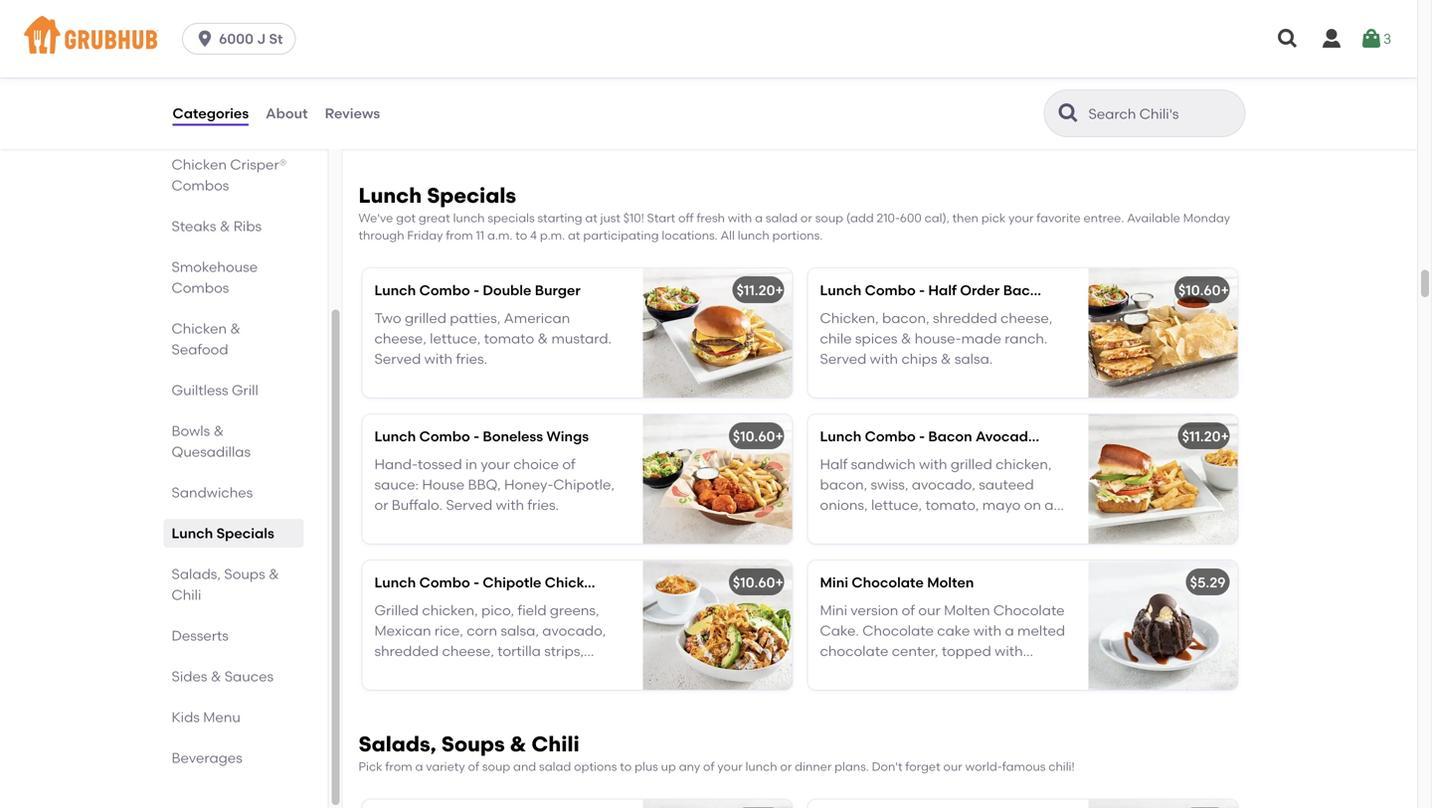 Task type: describe. For each thing, give the bounding box(es) containing it.
2 vertical spatial chocolate
[[863, 623, 934, 640]]

& inside 'bowls & quesadillas'
[[213, 423, 224, 440]]

1 vertical spatial at
[[568, 228, 580, 243]]

grilled chicken, pico, field greens, mexican rice, corn salsa, avocado, shredded cheese, tortilla strips, cilantro, chipotle pesto, house-made ranch.
[[375, 603, 622, 700]]

1 vertical spatial bacon
[[928, 428, 973, 445]]

$10.60 for chicken
[[1179, 282, 1221, 299]]

0 vertical spatial lunch
[[453, 211, 485, 225]]

tomato, inside grilled chicken, bacon, swiss cheese, avocado, sauteed onions, lettuce, tomato, mayo on a toasted buttery roll.
[[874, 94, 928, 111]]

sauce,
[[464, 74, 508, 91]]

lunch combo - half order bacon ranch chicken quesadillas
[[820, 282, 1238, 299]]

$10.60 + for bowl
[[733, 574, 784, 591]]

world-
[[966, 760, 1002, 774]]

bacon, inside grilled chicken, bacon, swiss cheese, avocado, sauteed onions, lettuce, tomato, mayo on a toasted buttery roll.
[[927, 54, 975, 71]]

drizzle.
[[912, 683, 958, 700]]

lunch combo - boneless wings
[[375, 428, 589, 445]]

bun.
[[375, 114, 404, 131]]

of right variety
[[468, 760, 479, 774]]

j
[[257, 30, 266, 47]]

chipotle
[[483, 574, 542, 591]]

wings
[[547, 428, 589, 445]]

lettuce, inside hand-breaded crispy chicken with spicy buffalo sauce, tomato, lettuce, house-made ranch on a brioche bun.
[[568, 74, 619, 91]]

roll. inside grilled chicken, bacon, swiss cheese, avocado, sauteed onions, lettuce, tomato, mayo on a toasted buttery roll.
[[873, 114, 896, 131]]

2 horizontal spatial svg image
[[1320, 27, 1344, 51]]

combos inside smokehouse combos
[[172, 280, 229, 296]]

fresh
[[604, 574, 641, 591]]

0 horizontal spatial quesadillas
[[172, 444, 251, 461]]

of right any
[[703, 760, 715, 774]]

chicken & seafood
[[172, 320, 241, 358]]

combos inside the chicken crisper® combos
[[172, 177, 229, 194]]

sauces
[[225, 668, 274, 685]]

bowl
[[676, 574, 709, 591]]

1 vertical spatial $10.60 +
[[733, 428, 784, 445]]

grill
[[232, 382, 258, 399]]

lunch combo - bacon avocado grilled chicken sandwich
[[820, 428, 1216, 445]]

& inside two grilled patties, american cheese, lettuce, tomato & mustard. served with fries.
[[538, 330, 548, 347]]

with inside hand-tossed in your choice of sauce: house bbq, honey-chipotle, or buffalo. served with fries.
[[496, 497, 524, 514]]

- for chipotle
[[474, 574, 479, 591]]

with down lunch combo - bacon avocado grilled chicken sandwich
[[1005, 517, 1033, 534]]

field
[[518, 603, 547, 619]]

chicken up the greens,
[[545, 574, 601, 591]]

two
[[375, 310, 401, 327]]

grilled for grilled chicken, pico, field greens, mexican rice, corn salsa, avocado, shredded cheese, tortilla strips, cilantro, chipotle pesto, house-made ranch.
[[375, 603, 419, 619]]

in inside mini version of our molten chocolate cake. chocolate cake with a melted chocolate center, topped with vanilla ice cream in a chocolate shell with caramel drizzle.
[[938, 663, 950, 680]]

combo for bacon,
[[865, 282, 916, 299]]

1 horizontal spatial bacon
[[1003, 282, 1048, 299]]

salads, soups & chili
[[172, 566, 279, 604]]

2 horizontal spatial grilled
[[1041, 428, 1086, 445]]

& right the chips
[[941, 350, 951, 367]]

ranch
[[1051, 282, 1095, 299]]

friday
[[407, 228, 443, 243]]

vanilla
[[820, 663, 864, 680]]

salsa.
[[955, 350, 993, 367]]

4
[[530, 228, 537, 243]]

6000 j st button
[[182, 23, 304, 55]]

combo for chicken,
[[419, 574, 470, 591]]

sandwich
[[851, 456, 916, 473]]

off
[[678, 211, 694, 225]]

$10.60 for bowl
[[733, 574, 775, 591]]

with down melted at the right
[[995, 643, 1023, 660]]

chipotle,
[[553, 477, 615, 493]]

lettuce, inside half sandwich with grilled chicken, bacon, swiss, avocado, sauteed onions, lettuce, tomato, mayo on a toasted buttery roll. served with fries.
[[871, 497, 922, 514]]

house- inside chicken, bacon, shredded cheese, chile spices & house-made ranch. served with chips & salsa.
[[915, 330, 962, 347]]

a down 'topped'
[[954, 663, 963, 680]]

lunch specials we've got great lunch specials starting at just $10! start off fresh with a salad or soup (add 210-600 cal), then pick your favorite entree. available monday through friday from 11 a.m. to 4 p.m. at participating locations. all lunch portions.
[[359, 183, 1231, 243]]

all
[[721, 228, 735, 243]]

greens,
[[550, 603, 599, 619]]

& inside chicken & seafood
[[230, 320, 241, 337]]

served inside chicken, bacon, shredded cheese, chile spices & house-made ranch. served with chips & salsa.
[[820, 350, 867, 367]]

main navigation navigation
[[0, 0, 1418, 78]]

served inside two grilled patties, american cheese, lettuce, tomato & mustard. served with fries.
[[375, 350, 421, 367]]

cake.
[[820, 623, 859, 640]]

6000
[[219, 30, 254, 47]]

options
[[574, 760, 617, 774]]

from inside salads, soups & chili pick from a variety of soup and salad options to plus up any of your lunch or dinner plans. don't forget our world-famous chili!
[[385, 760, 413, 774]]

with inside chicken, bacon, shredded cheese, chile spices & house-made ranch. served with chips & salsa.
[[870, 350, 898, 367]]

sauteed inside grilled chicken, bacon, swiss cheese, avocado, sauteed onions, lettuce, tomato, mayo on a toasted buttery roll.
[[943, 74, 998, 91]]

locations.
[[662, 228, 718, 243]]

0 horizontal spatial chocolate
[[820, 643, 889, 660]]

smokehouse
[[172, 259, 258, 276]]

chicken inside chicken & seafood
[[172, 320, 227, 337]]

lunch down the sandwiches
[[172, 525, 213, 542]]

patties,
[[450, 310, 501, 327]]

svg image
[[1360, 27, 1384, 51]]

bbq,
[[468, 477, 501, 493]]

hand-breaded crispy chicken with spicy buffalo sauce, tomato, lettuce, house-made ranch on a brioche bun. button
[[363, 12, 792, 141]]

bacon avocado grilled chicken sandwich image
[[1089, 12, 1238, 141]]

lunch combo - chipotle chicken fresh mex bowl
[[375, 574, 709, 591]]

0 vertical spatial at
[[585, 211, 598, 225]]

kids menu
[[172, 709, 241, 726]]

mayo inside grilled chicken, bacon, swiss cheese, avocado, sauteed onions, lettuce, tomato, mayo on a toasted buttery roll.
[[931, 94, 970, 111]]

on inside grilled chicken, bacon, swiss cheese, avocado, sauteed onions, lettuce, tomato, mayo on a toasted buttery roll.
[[973, 94, 990, 111]]

210-
[[877, 211, 900, 225]]

0 vertical spatial molten
[[927, 574, 974, 591]]

lunch for lunch combo - half order bacon ranch chicken quesadillas
[[820, 282, 862, 299]]

served inside half sandwich with grilled chicken, bacon, swiss, avocado, sauteed onions, lettuce, tomato, mayo on a toasted buttery roll. served with fries.
[[955, 517, 1002, 534]]

0 vertical spatial chocolate
[[852, 574, 924, 591]]

& right sides
[[211, 668, 221, 685]]

$10!
[[624, 211, 644, 225]]

swiss
[[978, 54, 1014, 71]]

with down 'vanilla'
[[820, 683, 848, 700]]

smokehouse combos
[[172, 259, 258, 296]]

soups for salads, soups & chili
[[224, 566, 265, 583]]

mini for mini version of our molten chocolate cake. chocolate cake with a melted chocolate center, topped with vanilla ice cream in a chocolate shell with caramel drizzle.
[[820, 603, 848, 619]]

lunch combo - chipotle chicken fresh mex bowl image
[[643, 561, 792, 690]]

fries. inside half sandwich with grilled chicken, bacon, swiss, avocado, sauteed onions, lettuce, tomato, mayo on a toasted buttery roll. served with fries.
[[1037, 517, 1068, 534]]

your inside salads, soups & chili pick from a variety of soup and salad options to plus up any of your lunch or dinner plans. don't forget our world-famous chili!
[[718, 760, 743, 774]]

$5.29
[[1190, 574, 1226, 591]]

hand-breaded crispy chicken with spicy buffalo sauce, tomato, lettuce, house-made ranch on a brioche bun.
[[375, 54, 619, 131]]

reviews
[[325, 105, 380, 122]]

about
[[266, 105, 308, 122]]

steaks
[[172, 218, 216, 235]]

your inside lunch specials we've got great lunch specials starting at just $10! start off fresh with a salad or soup (add 210-600 cal), then pick your favorite entree. available monday through friday from 11 a.m. to 4 p.m. at participating locations. all lunch portions.
[[1009, 211, 1034, 225]]

+ for lunch combo - bacon avocado grilled chicken sandwich
[[775, 428, 784, 445]]

mex
[[644, 574, 672, 591]]

beverages
[[172, 750, 243, 767]]

ribs
[[234, 218, 262, 235]]

any
[[679, 760, 700, 774]]

with up 'topped'
[[974, 623, 1002, 640]]

american
[[504, 310, 570, 327]]

shredded inside chicken, bacon, shredded cheese, chile spices & house-made ranch. served with chips & salsa.
[[933, 310, 997, 327]]

molten inside mini version of our molten chocolate cake. chocolate cake with a melted chocolate center, topped with vanilla ice cream in a chocolate shell with caramel drizzle.
[[944, 603, 990, 619]]

house
[[422, 477, 465, 493]]

spicy
[[375, 74, 409, 91]]

600
[[900, 211, 922, 225]]

soups for salads, soups & chili pick from a variety of soup and salad options to plus up any of your lunch or dinner plans. don't forget our world-famous chili!
[[441, 732, 505, 757]]

pico,
[[481, 603, 514, 619]]

chili for salads, soups & chili
[[172, 587, 201, 604]]

favorite
[[1037, 211, 1081, 225]]

1 vertical spatial lunch
[[738, 228, 770, 243]]

version
[[851, 603, 899, 619]]

salad inside lunch specials we've got great lunch specials starting at just $10! start off fresh with a salad or soup (add 210-600 cal), then pick your favorite entree. available monday through friday from 11 a.m. to 4 p.m. at participating locations. all lunch portions.
[[766, 211, 798, 225]]

made inside grilled chicken, pico, field greens, mexican rice, corn salsa, avocado, shredded cheese, tortilla strips, cilantro, chipotle pesto, house-made ranch.
[[582, 663, 622, 680]]

grilled inside two grilled patties, american cheese, lettuce, tomato & mustard. served with fries.
[[405, 310, 447, 327]]

lunch combo - bacon avocado grilled chicken sandwich image
[[1089, 415, 1238, 544]]

pesto,
[[491, 663, 533, 680]]

buffalo
[[413, 74, 460, 91]]

sauteed inside half sandwich with grilled chicken, bacon, swiss, avocado, sauteed onions, lettuce, tomato, mayo on a toasted buttery roll. served with fries.
[[979, 477, 1034, 493]]

crispy
[[480, 54, 519, 71]]

cheese, inside two grilled patties, american cheese, lettuce, tomato & mustard. served with fries.
[[375, 330, 427, 347]]

crisper®
[[230, 156, 287, 173]]

0 vertical spatial half
[[928, 282, 957, 299]]

onions, inside half sandwich with grilled chicken, bacon, swiss, avocado, sauteed onions, lettuce, tomato, mayo on a toasted buttery roll. served with fries.
[[820, 497, 868, 514]]

seafood
[[172, 341, 228, 358]]

house- inside hand-breaded crispy chicken with spicy buffalo sauce, tomato, lettuce, house-made ranch on a brioche bun.
[[375, 94, 421, 111]]

1 vertical spatial $10.60
[[733, 428, 775, 445]]

or inside hand-tossed in your choice of sauce: house bbq, honey-chipotle, or buffalo. served with fries.
[[375, 497, 388, 514]]

on for chicken
[[507, 94, 525, 111]]

made inside chicken, bacon, shredded cheese, chile spices & house-made ranch. served with chips & salsa.
[[962, 330, 1002, 347]]

to inside salads, soups & chili pick from a variety of soup and salad options to plus up any of your lunch or dinner plans. don't forget our world-famous chili!
[[620, 760, 632, 774]]

categories
[[173, 105, 249, 122]]

mayo inside half sandwich with grilled chicken, bacon, swiss, avocado, sauteed onions, lettuce, tomato, mayo on a toasted buttery roll. served with fries.
[[983, 497, 1021, 514]]

fries. inside two grilled patties, american cheese, lettuce, tomato & mustard. served with fries.
[[456, 350, 488, 367]]

then
[[953, 211, 979, 225]]

chicken left sandwich at the right of the page
[[1089, 428, 1145, 445]]

guiltless grill
[[172, 382, 258, 399]]

avocado
[[976, 428, 1037, 445]]

svg image inside 6000 j st button
[[195, 29, 215, 49]]

salsa,
[[501, 623, 539, 640]]

cheese, inside chicken, bacon, shredded cheese, chile spices & house-made ranch. served with chips & salsa.
[[1001, 310, 1053, 327]]

chipotle
[[433, 663, 488, 680]]

tortilla
[[498, 643, 541, 660]]

kids
[[172, 709, 200, 726]]

hand- for sauce:
[[375, 456, 418, 473]]

toasted inside half sandwich with grilled chicken, bacon, swiss, avocado, sauteed onions, lettuce, tomato, mayo on a toasted buttery roll. served with fries.
[[820, 517, 872, 534]]

lunch for lunch combo - double burger
[[375, 282, 416, 299]]

with inside two grilled patties, american cheese, lettuce, tomato & mustard. served with fries.
[[424, 350, 453, 367]]

double
[[483, 282, 532, 299]]

& inside salads, soups & chili
[[269, 566, 279, 583]]

cheese, inside grilled chicken, bacon, swiss cheese, avocado, sauteed onions, lettuce, tomato, mayo on a toasted buttery roll.
[[820, 74, 872, 91]]

cilantro,
[[375, 663, 430, 680]]

cream
[[891, 663, 935, 680]]

menu
[[203, 709, 241, 726]]

bacon, inside half sandwich with grilled chicken, bacon, swiss, avocado, sauteed onions, lettuce, tomato, mayo on a toasted buttery roll. served with fries.
[[820, 477, 868, 493]]

with right sandwich
[[919, 456, 948, 473]]

mini for mini chocolate molten
[[820, 574, 849, 591]]

participating
[[583, 228, 659, 243]]



Task type: locate. For each thing, give the bounding box(es) containing it.
tomato
[[484, 330, 534, 347]]

choice
[[513, 456, 559, 473]]

grilled inside grilled chicken, bacon, swiss cheese, avocado, sauteed onions, lettuce, tomato, mayo on a toasted buttery roll.
[[820, 54, 864, 71]]

with inside lunch specials we've got great lunch specials starting at just $10! start off fresh with a salad or soup (add 210-600 cal), then pick your favorite entree. available monday through friday from 11 a.m. to 4 p.m. at participating locations. all lunch portions.
[[728, 211, 752, 225]]

1 horizontal spatial salad
[[766, 211, 798, 225]]

0 vertical spatial salads,
[[172, 566, 221, 583]]

half
[[928, 282, 957, 299], [820, 456, 848, 473]]

a right fresh
[[755, 211, 763, 225]]

salads, soups & chili pick from a variety of soup and salad options to plus up any of your lunch or dinner plans. don't forget our world-famous chili!
[[359, 732, 1075, 774]]

1 vertical spatial salads,
[[359, 732, 436, 757]]

&
[[220, 218, 230, 235], [230, 320, 241, 337], [538, 330, 548, 347], [901, 330, 912, 347], [941, 350, 951, 367], [213, 423, 224, 440], [269, 566, 279, 583], [211, 668, 221, 685], [510, 732, 527, 757]]

mustard.
[[552, 330, 612, 347]]

0 vertical spatial roll.
[[873, 114, 896, 131]]

tomato, inside half sandwich with grilled chicken, bacon, swiss, avocado, sauteed onions, lettuce, tomato, mayo on a toasted buttery roll. served with fries.
[[926, 497, 979, 514]]

0 vertical spatial ranch.
[[1005, 330, 1048, 347]]

bacon,
[[927, 54, 975, 71], [882, 310, 930, 327], [820, 477, 868, 493]]

from right pick
[[385, 760, 413, 774]]

tomato, inside hand-breaded crispy chicken with spicy buffalo sauce, tomato, lettuce, house-made ranch on a brioche bun.
[[511, 74, 565, 91]]

house- down strips,
[[536, 663, 582, 680]]

0 vertical spatial from
[[446, 228, 473, 243]]

fries. down patties,
[[456, 350, 488, 367]]

0 horizontal spatial half
[[820, 456, 848, 473]]

sandwich
[[1149, 428, 1216, 445]]

search icon image
[[1057, 101, 1081, 125]]

lunch up chicken,
[[820, 282, 862, 299]]

chocolate up the center,
[[863, 623, 934, 640]]

or inside lunch specials we've got great lunch specials starting at just $10! start off fresh with a salad or soup (add 210-600 cal), then pick your favorite entree. available monday through friday from 11 a.m. to 4 p.m. at participating locations. all lunch portions.
[[801, 211, 813, 225]]

buttery
[[820, 114, 869, 131], [876, 517, 925, 534]]

soups inside salads, soups & chili
[[224, 566, 265, 583]]

1 horizontal spatial made
[[582, 663, 622, 680]]

0 horizontal spatial soups
[[224, 566, 265, 583]]

lunch combo - boneless wings image
[[643, 415, 792, 544]]

from inside lunch specials we've got great lunch specials starting at just $10! start off fresh with a salad or soup (add 210-600 cal), then pick your favorite entree. available monday through friday from 11 a.m. to 4 p.m. at participating locations. all lunch portions.
[[446, 228, 473, 243]]

hand- inside hand-tossed in your choice of sauce: house bbq, honey-chipotle, or buffalo. served with fries.
[[375, 456, 418, 473]]

or
[[801, 211, 813, 225], [375, 497, 388, 514], [780, 760, 792, 774]]

plans.
[[835, 760, 869, 774]]

2 horizontal spatial house-
[[915, 330, 962, 347]]

on down lunch combo - bacon avocado grilled chicken sandwich
[[1024, 497, 1041, 514]]

on down swiss
[[973, 94, 990, 111]]

a left melted at the right
[[1005, 623, 1014, 640]]

forget
[[906, 760, 941, 774]]

mini chocolate molten image
[[1089, 561, 1238, 690]]

a inside grilled chicken, bacon, swiss cheese, avocado, sauteed onions, lettuce, tomato, mayo on a toasted buttery roll.
[[994, 94, 1003, 111]]

hand- up sauce:
[[375, 456, 418, 473]]

0 vertical spatial $10.60 +
[[1179, 282, 1229, 299]]

specials up 11
[[427, 183, 516, 209]]

toasted inside grilled chicken, bacon, swiss cheese, avocado, sauteed onions, lettuce, tomato, mayo on a toasted buttery roll.
[[1006, 94, 1058, 111]]

0 horizontal spatial soup
[[482, 760, 510, 774]]

1 vertical spatial molten
[[944, 603, 990, 619]]

0 horizontal spatial at
[[568, 228, 580, 243]]

1 vertical spatial specials
[[216, 525, 274, 542]]

lunch combo - half order bacon ranch chicken quesadillas image
[[1089, 269, 1238, 398]]

lunch up 11
[[453, 211, 485, 225]]

avocado, inside half sandwich with grilled chicken, bacon, swiss, avocado, sauteed onions, lettuce, tomato, mayo on a toasted buttery roll. served with fries.
[[912, 477, 976, 493]]

a
[[528, 94, 537, 111], [994, 94, 1003, 111], [755, 211, 763, 225], [1045, 497, 1054, 514], [1005, 623, 1014, 640], [954, 663, 963, 680], [415, 760, 423, 774]]

1 horizontal spatial or
[[780, 760, 792, 774]]

2 vertical spatial house-
[[536, 663, 582, 680]]

0 horizontal spatial toasted
[[820, 517, 872, 534]]

lunch up mexican
[[375, 574, 416, 591]]

Search Chili's search field
[[1087, 104, 1239, 123]]

- left boneless
[[474, 428, 479, 445]]

0 horizontal spatial shredded
[[375, 643, 439, 660]]

served inside hand-tossed in your choice of sauce: house bbq, honey-chipotle, or buffalo. served with fries.
[[446, 497, 493, 514]]

combo for grilled
[[419, 282, 470, 299]]

2 combos from the top
[[172, 280, 229, 296]]

0 vertical spatial your
[[1009, 211, 1034, 225]]

your inside hand-tossed in your choice of sauce: house bbq, honey-chipotle, or buffalo. served with fries.
[[481, 456, 510, 473]]

lunch up sandwich
[[820, 428, 862, 445]]

onions, down sandwich
[[820, 497, 868, 514]]

about button
[[265, 78, 309, 149]]

chicken, for grilled chicken, pico, field greens, mexican rice, corn salsa, avocado, shredded cheese, tortilla strips, cilantro, chipotle pesto, house-made ranch.
[[422, 603, 478, 619]]

- for boneless
[[474, 428, 479, 445]]

1 vertical spatial chocolate
[[994, 603, 1065, 619]]

a inside half sandwich with grilled chicken, bacon, swiss, avocado, sauteed onions, lettuce, tomato, mayo on a toasted buttery roll. served with fries.
[[1045, 497, 1054, 514]]

portions.
[[773, 228, 823, 243]]

soups up variety
[[441, 732, 505, 757]]

rice,
[[435, 623, 463, 640]]

specials for lunch specials we've got great lunch specials starting at just $10! start off fresh with a salad or soup (add 210-600 cal), then pick your favorite entree. available monday through friday from 11 a.m. to 4 p.m. at participating locations. all lunch portions.
[[427, 183, 516, 209]]

chicken, for grilled chicken, bacon, swiss cheese, avocado, sauteed onions, lettuce, tomato, mayo on a toasted buttery roll.
[[868, 54, 924, 71]]

0 horizontal spatial your
[[481, 456, 510, 473]]

bacon left avocado
[[928, 428, 973, 445]]

0 vertical spatial in
[[466, 456, 477, 473]]

our inside mini version of our molten chocolate cake. chocolate cake with a melted chocolate center, topped with vanilla ice cream in a chocolate shell with caramel drizzle.
[[919, 603, 941, 619]]

1 horizontal spatial grilled
[[951, 456, 993, 473]]

your up santa fe salad image
[[718, 760, 743, 774]]

soup left (add
[[815, 211, 844, 225]]

$11.20 +
[[737, 282, 784, 299], [1182, 428, 1229, 445]]

2 mini from the top
[[820, 603, 848, 619]]

1 horizontal spatial toasted
[[1006, 94, 1058, 111]]

2 vertical spatial chicken,
[[422, 603, 478, 619]]

1 horizontal spatial soup
[[815, 211, 844, 225]]

2 vertical spatial fries.
[[1037, 517, 1068, 534]]

0 vertical spatial house-
[[375, 94, 421, 111]]

6000 j st
[[219, 30, 283, 47]]

at right p.m.
[[568, 228, 580, 243]]

chicken inside the chicken crisper® combos
[[172, 156, 227, 173]]

chicken, inside grilled chicken, bacon, swiss cheese, avocado, sauteed onions, lettuce, tomato, mayo on a toasted buttery roll.
[[868, 54, 924, 71]]

of
[[562, 456, 576, 473], [902, 603, 915, 619], [468, 760, 479, 774], [703, 760, 715, 774]]

2 vertical spatial $10.60
[[733, 574, 775, 591]]

or left dinner
[[780, 760, 792, 774]]

lunch up we've
[[359, 183, 422, 209]]

2 hand- from the top
[[375, 456, 418, 473]]

chocolate up melted at the right
[[994, 603, 1065, 619]]

soup inside lunch specials we've got great lunch specials starting at just $10! start off fresh with a salad or soup (add 210-600 cal), then pick your favorite entree. available monday through friday from 11 a.m. to 4 p.m. at participating locations. all lunch portions.
[[815, 211, 844, 225]]

grilled down avocado
[[951, 456, 993, 473]]

salad right and
[[539, 760, 571, 774]]

- up chicken, bacon, shredded cheese, chile spices & house-made ranch. served with chips & salsa.
[[919, 282, 925, 299]]

lettuce, inside grilled chicken, bacon, swiss cheese, avocado, sauteed onions, lettuce, tomato, mayo on a toasted buttery roll.
[[820, 94, 871, 111]]

grilled right two
[[405, 310, 447, 327]]

cake
[[937, 623, 970, 640]]

0 vertical spatial toasted
[[1006, 94, 1058, 111]]

avocado, inside grilled chicken, bacon, swiss cheese, avocado, sauteed onions, lettuce, tomato, mayo on a toasted buttery roll.
[[876, 74, 939, 91]]

shredded down order
[[933, 310, 997, 327]]

1 horizontal spatial chicken,
[[868, 54, 924, 71]]

1 vertical spatial toasted
[[820, 517, 872, 534]]

2 horizontal spatial your
[[1009, 211, 1034, 225]]

$11.20 for lunch combo - double burger
[[737, 282, 775, 299]]

categories button
[[172, 78, 250, 149]]

1 horizontal spatial $11.20 +
[[1182, 428, 1229, 445]]

soups inside salads, soups & chili pick from a variety of soup and salad options to plus up any of your lunch or dinner plans. don't forget our world-famous chili!
[[441, 732, 505, 757]]

1 vertical spatial shredded
[[375, 643, 439, 660]]

0 vertical spatial chicken,
[[868, 54, 924, 71]]

bacon, down sandwich
[[820, 477, 868, 493]]

made up salsa.
[[962, 330, 1002, 347]]

chili up and
[[532, 732, 580, 757]]

salad up portions.
[[766, 211, 798, 225]]

a inside lunch specials we've got great lunch specials starting at just $10! start off fresh with a salad or soup (add 210-600 cal), then pick your favorite entree. available monday through friday from 11 a.m. to 4 p.m. at participating locations. all lunch portions.
[[755, 211, 763, 225]]

- for half
[[919, 282, 925, 299]]

santa fe salad image
[[643, 800, 792, 809]]

of down the mini chocolate molten
[[902, 603, 915, 619]]

onions, down swiss
[[1001, 74, 1049, 91]]

$10.60 + for chicken
[[1179, 282, 1229, 299]]

hand- inside hand-breaded crispy chicken with spicy buffalo sauce, tomato, lettuce, house-made ranch on a brioche bun.
[[375, 54, 418, 71]]

$11.20 + for lunch combo - double burger
[[737, 282, 784, 299]]

grilled
[[820, 54, 864, 71], [1041, 428, 1086, 445], [375, 603, 419, 619]]

0 vertical spatial or
[[801, 211, 813, 225]]

1 horizontal spatial buttery
[[876, 517, 925, 534]]

roll. up 210- at top
[[873, 114, 896, 131]]

0 horizontal spatial mayo
[[931, 94, 970, 111]]

center,
[[892, 643, 939, 660]]

buffalo chicken ranch sandwich image
[[643, 12, 792, 141]]

ranch. down cilantro,
[[375, 683, 417, 700]]

0 horizontal spatial $11.20 +
[[737, 282, 784, 299]]

ranch. down lunch combo - half order bacon ranch chicken quesadillas on the right top of page
[[1005, 330, 1048, 347]]

cheese,
[[820, 74, 872, 91], [1001, 310, 1053, 327], [375, 330, 427, 347], [442, 643, 494, 660]]

1 vertical spatial chocolate
[[966, 663, 1035, 680]]

0 horizontal spatial salad
[[539, 760, 571, 774]]

roll.
[[873, 114, 896, 131], [928, 517, 952, 534]]

a left variety
[[415, 760, 423, 774]]

chicken, bacon, shredded cheese, chile spices & house-made ranch. served with chips & salsa.
[[820, 310, 1053, 367]]

mexican
[[375, 623, 431, 640]]

lunch up two
[[375, 282, 416, 299]]

our inside salads, soups & chili pick from a variety of soup and salad options to plus up any of your lunch or dinner plans. don't forget our world-famous chili!
[[944, 760, 963, 774]]

your right pick
[[1009, 211, 1034, 225]]

& right bowls
[[213, 423, 224, 440]]

got
[[396, 211, 416, 225]]

- for double
[[474, 282, 479, 299]]

salads, inside salads, soups & chili pick from a variety of soup and salad options to plus up any of your lunch or dinner plans. don't forget our world-famous chili!
[[359, 732, 436, 757]]

hand- for buffalo
[[375, 54, 418, 71]]

0 vertical spatial soups
[[224, 566, 265, 583]]

breaded
[[418, 54, 476, 71]]

served down chile at top
[[820, 350, 867, 367]]

toasted
[[1006, 94, 1058, 111], [820, 517, 872, 534]]

2 vertical spatial $10.60 +
[[733, 574, 784, 591]]

a inside salads, soups & chili pick from a variety of soup and salad options to plus up any of your lunch or dinner plans. don't forget our world-famous chili!
[[415, 760, 423, 774]]

lunch for lunch combo - bacon avocado grilled chicken sandwich
[[820, 428, 862, 445]]

specials inside lunch specials we've got great lunch specials starting at just $10! start off fresh with a salad or soup (add 210-600 cal), then pick your favorite entree. available monday through friday from 11 a.m. to 4 p.m. at participating locations. all lunch portions.
[[427, 183, 516, 209]]

1 horizontal spatial svg image
[[1276, 27, 1300, 51]]

shredded inside grilled chicken, pico, field greens, mexican rice, corn salsa, avocado, shredded cheese, tortilla strips, cilantro, chipotle pesto, house-made ranch.
[[375, 643, 439, 660]]

made down strips,
[[582, 663, 622, 680]]

pick
[[359, 760, 383, 774]]

1 vertical spatial $11.20 +
[[1182, 428, 1229, 445]]

on for grilled
[[1024, 497, 1041, 514]]

combo up patties,
[[419, 282, 470, 299]]

soup inside salads, soups & chili pick from a variety of soup and salad options to plus up any of your lunch or dinner plans. don't forget our world-famous chili!
[[482, 760, 510, 774]]

specials
[[488, 211, 535, 225]]

chocolate up version
[[852, 574, 924, 591]]

roll. inside half sandwich with grilled chicken, bacon, swiss, avocado, sauteed onions, lettuce, tomato, mayo on a toasted buttery roll. served with fries.
[[928, 517, 952, 534]]

with inside hand-breaded crispy chicken with spicy buffalo sauce, tomato, lettuce, house-made ranch on a brioche bun.
[[578, 54, 607, 71]]

soup left and
[[482, 760, 510, 774]]

our right forget
[[944, 760, 963, 774]]

+ for mini chocolate molten
[[775, 574, 784, 591]]

santa fe crispers® salad image
[[1089, 800, 1238, 809]]

1 horizontal spatial soups
[[441, 732, 505, 757]]

topped
[[942, 643, 992, 660]]

or inside salads, soups & chili pick from a variety of soup and salad options to plus up any of your lunch or dinner plans. don't forget our world-famous chili!
[[780, 760, 792, 774]]

grilled chicken, bacon, swiss cheese, avocado, sauteed onions, lettuce, tomato, mayo on a toasted buttery roll.
[[820, 54, 1058, 131]]

two grilled patties, american cheese, lettuce, tomato & mustard. served with fries.
[[375, 310, 612, 367]]

1 vertical spatial roll.
[[928, 517, 952, 534]]

& up the chips
[[901, 330, 912, 347]]

entree.
[[1084, 211, 1124, 225]]

grilled inside grilled chicken, pico, field greens, mexican rice, corn salsa, avocado, shredded cheese, tortilla strips, cilantro, chipotle pesto, house-made ranch.
[[375, 603, 419, 619]]

1 horizontal spatial to
[[620, 760, 632, 774]]

roll. up the mini chocolate molten
[[928, 517, 952, 534]]

with down "spices"
[[870, 350, 898, 367]]

0 vertical spatial chocolate
[[820, 643, 889, 660]]

2 vertical spatial bacon,
[[820, 477, 868, 493]]

ranch.
[[1005, 330, 1048, 347], [375, 683, 417, 700]]

or down sauce:
[[375, 497, 388, 514]]

of up chipotle,
[[562, 456, 576, 473]]

grilled for grilled chicken, bacon, swiss cheese, avocado, sauteed onions, lettuce, tomato, mayo on a toasted buttery roll.
[[820, 54, 864, 71]]

1 vertical spatial house-
[[915, 330, 962, 347]]

avocado, inside grilled chicken, pico, field greens, mexican rice, corn salsa, avocado, shredded cheese, tortilla strips, cilantro, chipotle pesto, house-made ranch.
[[542, 623, 606, 640]]

toasted down swiss,
[[820, 517, 872, 534]]

lunch inside salads, soups & chili pick from a variety of soup and salad options to plus up any of your lunch or dinner plans. don't forget our world-famous chili!
[[746, 760, 777, 774]]

lunch combo - double burger
[[375, 282, 581, 299]]

grilled inside half sandwich with grilled chicken, bacon, swiss, avocado, sauteed onions, lettuce, tomato, mayo on a toasted buttery roll. served with fries.
[[951, 456, 993, 473]]

- up patties,
[[474, 282, 479, 299]]

caramel
[[852, 683, 909, 700]]

ranch. inside chicken, bacon, shredded cheese, chile spices & house-made ranch. served with chips & salsa.
[[1005, 330, 1048, 347]]

0 vertical spatial soup
[[815, 211, 844, 225]]

buttery inside half sandwich with grilled chicken, bacon, swiss, avocado, sauteed onions, lettuce, tomato, mayo on a toasted buttery roll. served with fries.
[[876, 517, 925, 534]]

made inside hand-breaded crispy chicken with spicy buffalo sauce, tomato, lettuce, house-made ranch on a brioche bun.
[[421, 94, 461, 111]]

lunch specials
[[172, 525, 274, 542]]

boneless
[[483, 428, 543, 445]]

served down two
[[375, 350, 421, 367]]

with
[[578, 54, 607, 71], [728, 211, 752, 225], [424, 350, 453, 367], [870, 350, 898, 367], [919, 456, 948, 473], [496, 497, 524, 514], [1005, 517, 1033, 534], [974, 623, 1002, 640], [995, 643, 1023, 660], [820, 683, 848, 700]]

0 horizontal spatial in
[[466, 456, 477, 473]]

sauteed down avocado
[[979, 477, 1034, 493]]

bacon, up "spices"
[[882, 310, 930, 327]]

lunch right all
[[738, 228, 770, 243]]

buffalo.
[[392, 497, 443, 514]]

mini chocolate molten
[[820, 574, 974, 591]]

pick
[[982, 211, 1006, 225]]

salad inside salads, soups & chili pick from a variety of soup and salad options to plus up any of your lunch or dinner plans. don't forget our world-famous chili!
[[539, 760, 571, 774]]

0 horizontal spatial chicken,
[[422, 603, 478, 619]]

- left chipotle
[[474, 574, 479, 591]]

1 vertical spatial buttery
[[876, 517, 925, 534]]

1 vertical spatial quesadillas
[[172, 444, 251, 461]]

salads, down the lunch specials
[[172, 566, 221, 583]]

fries. down lunch combo - bacon avocado grilled chicken sandwich
[[1037, 517, 1068, 534]]

0 horizontal spatial buttery
[[820, 114, 869, 131]]

on inside hand-breaded crispy chicken with spicy buffalo sauce, tomato, lettuce, house-made ranch on a brioche bun.
[[507, 94, 525, 111]]

at left the just
[[585, 211, 598, 225]]

2 horizontal spatial or
[[801, 211, 813, 225]]

combo up rice, at the left bottom
[[419, 574, 470, 591]]

on right ranch
[[507, 94, 525, 111]]

served down avocado
[[955, 517, 1002, 534]]

plus
[[635, 760, 658, 774]]

chili for salads, soups & chili pick from a variety of soup and salad options to plus up any of your lunch or dinner plans. don't forget our world-famous chili!
[[532, 732, 580, 757]]

half inside half sandwich with grilled chicken, bacon, swiss, avocado, sauteed onions, lettuce, tomato, mayo on a toasted buttery roll. served with fries.
[[820, 456, 848, 473]]

0 horizontal spatial from
[[385, 760, 413, 774]]

1 vertical spatial fries.
[[528, 497, 559, 514]]

0 vertical spatial quesadillas
[[1157, 282, 1238, 299]]

$11.20 + for lunch combo - bacon avocado grilled chicken sandwich
[[1182, 428, 1229, 445]]

mini version of our molten chocolate cake. chocolate cake with a melted chocolate center, topped with vanilla ice cream in a chocolate shell with caramel drizzle.
[[820, 603, 1068, 700]]

bacon, inside chicken, bacon, shredded cheese, chile spices & house-made ranch. served with chips & salsa.
[[882, 310, 930, 327]]

your
[[1009, 211, 1034, 225], [481, 456, 510, 473], [718, 760, 743, 774]]

in inside hand-tossed in your choice of sauce: house bbq, honey-chipotle, or buffalo. served with fries.
[[466, 456, 477, 473]]

lettuce, inside two grilled patties, american cheese, lettuce, tomato & mustard. served with fries.
[[430, 330, 481, 347]]

lettuce,
[[568, 74, 619, 91], [820, 94, 871, 111], [430, 330, 481, 347], [871, 497, 922, 514]]

a left the brioche
[[528, 94, 537, 111]]

a inside hand-breaded crispy chicken with spicy buffalo sauce, tomato, lettuce, house-made ranch on a brioche bun.
[[528, 94, 537, 111]]

with down patties,
[[424, 350, 453, 367]]

salads, for salads, soups & chili
[[172, 566, 221, 583]]

2 vertical spatial made
[[582, 663, 622, 680]]

buttery up (add
[[820, 114, 869, 131]]

1 horizontal spatial chili
[[532, 732, 580, 757]]

3
[[1384, 30, 1392, 47]]

with right chicken on the top
[[578, 54, 607, 71]]

melted
[[1018, 623, 1065, 640]]

to
[[516, 228, 527, 243], [620, 760, 632, 774]]

specials for lunch specials
[[216, 525, 274, 542]]

combo for tossed
[[419, 428, 470, 445]]

2 vertical spatial your
[[718, 760, 743, 774]]

lunch up sauce:
[[375, 428, 416, 445]]

1 vertical spatial grilled
[[1041, 428, 1086, 445]]

to inside lunch specials we've got great lunch specials starting at just $10! start off fresh with a salad or soup (add 210-600 cal), then pick your favorite entree. available monday through friday from 11 a.m. to 4 p.m. at participating locations. all lunch portions.
[[516, 228, 527, 243]]

chips
[[902, 350, 938, 367]]

onions, inside grilled chicken, bacon, swiss cheese, avocado, sauteed onions, lettuce, tomato, mayo on a toasted buttery roll.
[[1001, 74, 1049, 91]]

& up and
[[510, 732, 527, 757]]

starting
[[538, 211, 582, 225]]

fresh
[[697, 211, 725, 225]]

& down smokehouse combos at the left top of page
[[230, 320, 241, 337]]

0 vertical spatial tomato,
[[511, 74, 565, 91]]

1 vertical spatial onions,
[[820, 497, 868, 514]]

chicken right ranch
[[1098, 282, 1154, 299]]

1 horizontal spatial ranch.
[[1005, 330, 1048, 347]]

in up bbq,
[[466, 456, 477, 473]]

0 horizontal spatial grilled
[[375, 603, 419, 619]]

1 horizontal spatial specials
[[427, 183, 516, 209]]

0 horizontal spatial svg image
[[195, 29, 215, 49]]

chocolate
[[820, 643, 889, 660], [966, 663, 1035, 680]]

chili inside salads, soups & chili pick from a variety of soup and salad options to plus up any of your lunch or dinner plans. don't forget our world-famous chili!
[[532, 732, 580, 757]]

lunch for lunch combo - chipotle chicken fresh mex bowl
[[375, 574, 416, 591]]

0 vertical spatial chili
[[172, 587, 201, 604]]

1 vertical spatial avocado,
[[912, 477, 976, 493]]

shell
[[1038, 663, 1068, 680]]

1 vertical spatial soup
[[482, 760, 510, 774]]

lunch for lunch combo - boneless wings
[[375, 428, 416, 445]]

shredded down mexican
[[375, 643, 439, 660]]

0 vertical spatial fries.
[[456, 350, 488, 367]]

just
[[601, 211, 621, 225]]

served
[[375, 350, 421, 367], [820, 350, 867, 367], [446, 497, 493, 514], [955, 517, 1002, 534]]

combo for sandwich
[[865, 428, 916, 445]]

buttery down swiss,
[[876, 517, 925, 534]]

chile
[[820, 330, 852, 347]]

or up portions.
[[801, 211, 813, 225]]

buttery inside grilled chicken, bacon, swiss cheese, avocado, sauteed onions, lettuce, tomato, mayo on a toasted buttery roll.
[[820, 114, 869, 131]]

& left the ribs
[[220, 218, 230, 235]]

1 vertical spatial grilled
[[951, 456, 993, 473]]

1 vertical spatial combos
[[172, 280, 229, 296]]

1 horizontal spatial roll.
[[928, 517, 952, 534]]

a down swiss
[[994, 94, 1003, 111]]

1 mini from the top
[[820, 574, 849, 591]]

molten
[[927, 574, 974, 591], [944, 603, 990, 619]]

$11.20 for lunch combo - bacon avocado grilled chicken sandwich
[[1182, 428, 1221, 445]]

ranch
[[464, 94, 504, 111]]

1 horizontal spatial our
[[944, 760, 963, 774]]

$11.20
[[737, 282, 775, 299], [1182, 428, 1221, 445]]

dinner
[[795, 760, 832, 774]]

0 horizontal spatial our
[[919, 603, 941, 619]]

0 horizontal spatial house-
[[375, 94, 421, 111]]

1 horizontal spatial $11.20
[[1182, 428, 1221, 445]]

bacon, left swiss
[[927, 54, 975, 71]]

- for bacon
[[919, 428, 925, 445]]

of inside mini version of our molten chocolate cake. chocolate cake with a melted chocolate center, topped with vanilla ice cream in a chocolate shell with caramel drizzle.
[[902, 603, 915, 619]]

chili inside salads, soups & chili
[[172, 587, 201, 604]]

served down bbq,
[[446, 497, 493, 514]]

chicken up seafood
[[172, 320, 227, 337]]

1 horizontal spatial your
[[718, 760, 743, 774]]

reviews button
[[324, 78, 381, 149]]

salads, inside salads, soups & chili
[[172, 566, 221, 583]]

svg image
[[1276, 27, 1300, 51], [1320, 27, 1344, 51], [195, 29, 215, 49]]

on inside half sandwich with grilled chicken, bacon, swiss, avocado, sauteed onions, lettuce, tomato, mayo on a toasted buttery roll. served with fries.
[[1024, 497, 1041, 514]]

quesadillas down bowls
[[172, 444, 251, 461]]

cheese, inside grilled chicken, pico, field greens, mexican rice, corn salsa, avocado, shredded cheese, tortilla strips, cilantro, chipotle pesto, house-made ranch.
[[442, 643, 494, 660]]

0 vertical spatial buttery
[[820, 114, 869, 131]]

salads, up pick
[[359, 732, 436, 757]]

1 vertical spatial our
[[944, 760, 963, 774]]

& down american
[[538, 330, 548, 347]]

variety
[[426, 760, 465, 774]]

avocado,
[[876, 74, 939, 91], [912, 477, 976, 493], [542, 623, 606, 640]]

half sandwich with grilled chicken, bacon, swiss, avocado, sauteed onions, lettuce, tomato, mayo on a toasted buttery roll. served with fries.
[[820, 456, 1068, 534]]

2 horizontal spatial fries.
[[1037, 517, 1068, 534]]

mini
[[820, 574, 849, 591], [820, 603, 848, 619]]

0 vertical spatial $11.20 +
[[737, 282, 784, 299]]

chocolate down 'topped'
[[966, 663, 1035, 680]]

1 combos from the top
[[172, 177, 229, 194]]

lunch inside lunch specials we've got great lunch specials starting at just $10! start off fresh with a salad or soup (add 210-600 cal), then pick your favorite entree. available monday through friday from 11 a.m. to 4 p.m. at participating locations. all lunch portions.
[[359, 183, 422, 209]]

lunch combo - double burger image
[[643, 269, 792, 398]]

half left sandwich
[[820, 456, 848, 473]]

2 vertical spatial grilled
[[375, 603, 419, 619]]

from
[[446, 228, 473, 243], [385, 760, 413, 774]]

2 vertical spatial lunch
[[746, 760, 777, 774]]

great
[[419, 211, 450, 225]]

your up bbq,
[[481, 456, 510, 473]]

+ for lunch combo - half order bacon ranch chicken quesadillas
[[775, 282, 784, 299]]

(add
[[846, 211, 874, 225]]

chicken,
[[868, 54, 924, 71], [996, 456, 1052, 473], [422, 603, 478, 619]]

ranch. inside grilled chicken, pico, field greens, mexican rice, corn salsa, avocado, shredded cheese, tortilla strips, cilantro, chipotle pesto, house-made ranch.
[[375, 683, 417, 700]]

salads, for salads, soups & chili pick from a variety of soup and salad options to plus up any of your lunch or dinner plans. don't forget our world-famous chili!
[[359, 732, 436, 757]]

1 horizontal spatial on
[[973, 94, 990, 111]]

0 vertical spatial our
[[919, 603, 941, 619]]

to left plus
[[620, 760, 632, 774]]

chicken, inside grilled chicken, pico, field greens, mexican rice, corn salsa, avocado, shredded cheese, tortilla strips, cilantro, chipotle pesto, house-made ranch.
[[422, 603, 478, 619]]

honey-
[[504, 477, 553, 493]]

in up drizzle. at the right
[[938, 663, 950, 680]]

house- inside grilled chicken, pico, field greens, mexican rice, corn salsa, avocado, shredded cheese, tortilla strips, cilantro, chipotle pesto, house-made ranch.
[[536, 663, 582, 680]]

made down buffalo
[[421, 94, 461, 111]]

fries. inside hand-tossed in your choice of sauce: house bbq, honey-chipotle, or buffalo. served with fries.
[[528, 497, 559, 514]]

of inside hand-tossed in your choice of sauce: house bbq, honey-chipotle, or buffalo. served with fries.
[[562, 456, 576, 473]]

1 hand- from the top
[[375, 54, 418, 71]]

house- up the chips
[[915, 330, 962, 347]]

0 horizontal spatial specials
[[216, 525, 274, 542]]

fries.
[[456, 350, 488, 367], [528, 497, 559, 514], [1037, 517, 1068, 534]]

0 vertical spatial hand-
[[375, 54, 418, 71]]

& inside salads, soups & chili pick from a variety of soup and salad options to plus up any of your lunch or dinner plans. don't forget our world-famous chili!
[[510, 732, 527, 757]]

with down honey-
[[496, 497, 524, 514]]

chicken, inside half sandwich with grilled chicken, bacon, swiss, avocado, sauteed onions, lettuce, tomato, mayo on a toasted buttery roll. served with fries.
[[996, 456, 1052, 473]]



Task type: vqa. For each thing, say whether or not it's contained in the screenshot.
1 button
no



